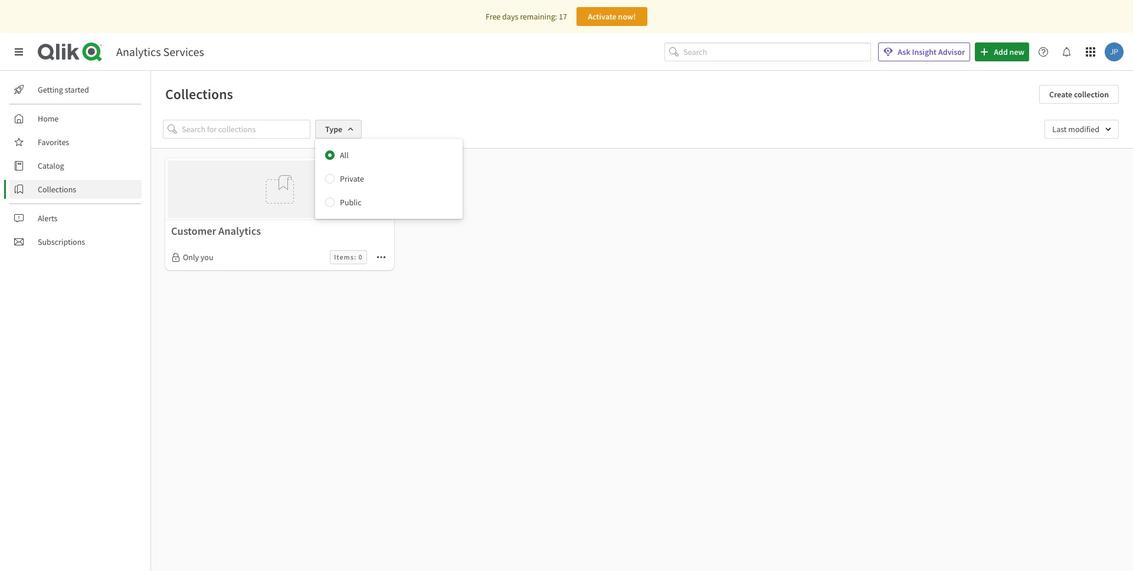 Task type: describe. For each thing, give the bounding box(es) containing it.
favorites
[[38, 137, 69, 148]]

subscriptions
[[38, 237, 85, 247]]

catalog
[[38, 161, 64, 171]]

filters region
[[151, 110, 1133, 219]]

remaining:
[[520, 11, 557, 22]]

getting
[[38, 84, 63, 95]]

only
[[183, 252, 199, 263]]

modified
[[1069, 124, 1100, 135]]

Last modified field
[[1045, 120, 1119, 139]]

advisor
[[938, 47, 965, 57]]

items: 0
[[334, 253, 363, 262]]

Search text field
[[684, 42, 871, 62]]

insight
[[912, 47, 937, 57]]

ask
[[898, 47, 911, 57]]

you
[[201, 252, 213, 263]]

analytics services element
[[116, 44, 204, 59]]

free days remaining: 17
[[486, 11, 567, 22]]

last modified
[[1053, 124, 1100, 135]]

started
[[65, 84, 89, 95]]

more actions image
[[376, 253, 386, 262]]

private
[[340, 174, 364, 184]]

activate now! link
[[577, 7, 647, 26]]

create
[[1050, 89, 1073, 100]]

type button
[[315, 120, 362, 139]]

getting started link
[[9, 80, 142, 99]]

favorites link
[[9, 133, 142, 152]]

add new button
[[975, 42, 1029, 61]]

searchbar element
[[665, 42, 871, 62]]

collection
[[1074, 89, 1109, 100]]

alerts
[[38, 213, 58, 224]]

customer analytics
[[171, 224, 261, 238]]

navigation pane element
[[0, 76, 151, 256]]

collections inside 'navigation pane' element
[[38, 184, 76, 195]]

Search for collections text field
[[182, 120, 310, 139]]

activate now!
[[588, 11, 636, 22]]

type
[[325, 124, 342, 135]]

new
[[1010, 47, 1025, 57]]

add new
[[994, 47, 1025, 57]]

0
[[359, 253, 363, 262]]

close sidebar menu image
[[14, 47, 24, 57]]



Task type: vqa. For each thing, say whether or not it's contained in the screenshot.
customer
yes



Task type: locate. For each thing, give the bounding box(es) containing it.
type option group
[[315, 143, 463, 214]]

0 vertical spatial analytics
[[116, 44, 161, 59]]

items:
[[334, 253, 357, 262]]

customer
[[171, 224, 216, 238]]

subscriptions link
[[9, 233, 142, 251]]

create collection
[[1050, 89, 1109, 100]]

home link
[[9, 109, 142, 128]]

home
[[38, 113, 59, 124]]

analytics left services
[[116, 44, 161, 59]]

collections link
[[9, 180, 142, 199]]

0 horizontal spatial analytics
[[116, 44, 161, 59]]

alerts link
[[9, 209, 142, 228]]

now!
[[618, 11, 636, 22]]

collections down catalog
[[38, 184, 76, 195]]

ask insight advisor button
[[878, 42, 970, 61]]

free
[[486, 11, 501, 22]]

add
[[994, 47, 1008, 57]]

getting started
[[38, 84, 89, 95]]

james peterson image
[[1105, 42, 1124, 61]]

analytics
[[116, 44, 161, 59], [218, 224, 261, 238]]

ask insight advisor
[[898, 47, 965, 57]]

17
[[559, 11, 567, 22]]

days
[[502, 11, 518, 22]]

last
[[1053, 124, 1067, 135]]

0 horizontal spatial collections
[[38, 184, 76, 195]]

activate
[[588, 11, 617, 22]]

1 vertical spatial analytics
[[218, 224, 261, 238]]

services
[[163, 44, 204, 59]]

analytics right customer
[[218, 224, 261, 238]]

public
[[340, 197, 362, 208]]

1 horizontal spatial analytics
[[218, 224, 261, 238]]

collections
[[165, 85, 233, 103], [38, 184, 76, 195]]

1 vertical spatial collections
[[38, 184, 76, 195]]

0 vertical spatial collections
[[165, 85, 233, 103]]

only you
[[183, 252, 213, 263]]

all
[[340, 150, 349, 161]]

1 horizontal spatial collections
[[165, 85, 233, 103]]

analytics services
[[116, 44, 204, 59]]

catalog link
[[9, 156, 142, 175]]

create collection button
[[1040, 85, 1119, 104]]

collections down services
[[165, 85, 233, 103]]



